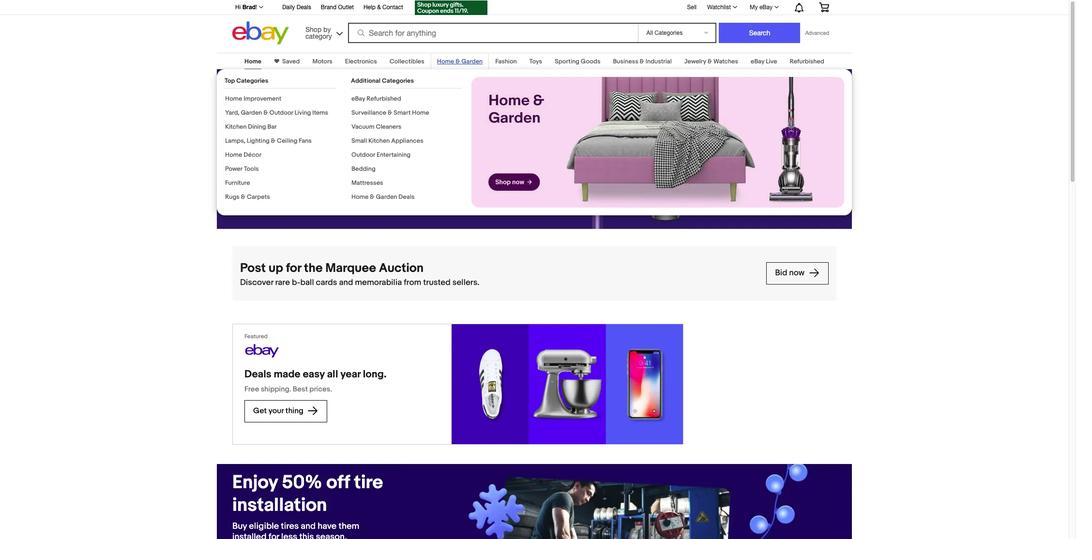 Task type: vqa. For each thing, say whether or not it's contained in the screenshot.
Japan within Yamashita Tatsuro Ride On Time Cassette Tape Japan City Pop
no



Task type: describe. For each thing, give the bounding box(es) containing it.
sporting goods link
[[555, 58, 601, 65]]

jewelry & watches link
[[685, 58, 738, 65]]

saved
[[282, 58, 300, 65]]

post up for the marquee auction discover rare b-ball cards and memorabilia from trusted sellers.
[[240, 261, 480, 288]]

thing
[[286, 407, 304, 416]]

refurbished link
[[790, 58, 825, 65]]

bid now link
[[767, 262, 829, 285]]

kitchen dining bar link
[[225, 123, 277, 131]]

discover
[[240, 278, 273, 288]]

refurbished inside additional categories element
[[367, 95, 401, 103]]

and inside post up for the marquee auction discover rare b-ball cards and memorabilia from trusted sellers.
[[339, 278, 353, 288]]

additional categories
[[351, 77, 414, 85]]

sporting goods
[[555, 58, 601, 65]]

ceiling
[[277, 137, 297, 145]]

shop by category banner
[[230, 0, 837, 47]]

by
[[323, 25, 331, 33]]

direct
[[232, 137, 257, 148]]

shop
[[306, 25, 322, 33]]

yard, garden & outdoor living items link
[[225, 109, 328, 117]]

surveillance
[[352, 109, 386, 117]]

enjoy
[[232, 472, 278, 494]]

long.
[[363, 368, 387, 381]]

industrial
[[646, 58, 672, 65]]

entertaining
[[377, 151, 411, 159]]

garden inside top categories element
[[241, 109, 262, 117]]

home & garden
[[437, 58, 483, 65]]

power tools
[[225, 165, 259, 173]]

main content containing up to $350 off dyson
[[0, 47, 1069, 539]]

ebay for refurbished
[[352, 95, 365, 103]]

outdoor inside additional categories element
[[352, 151, 375, 159]]

hi
[[235, 4, 241, 11]]

& for help & contact
[[377, 4, 381, 11]]

kitchen dining bar
[[225, 123, 277, 131]]

don't miss out
[[241, 165, 297, 175]]

off inside enjoy 50% off tire installation buy eligible tires and have them installed for less this season.
[[326, 472, 350, 494]]

have
[[318, 521, 337, 532]]

don't
[[241, 165, 261, 175]]

category
[[306, 32, 332, 40]]

& for surveillance & smart home
[[388, 109, 392, 117]]

for inside enjoy 50% off tire installation buy eligible tires and have them installed for less this season.
[[269, 532, 279, 539]]

off inside up to $350 off dyson wrap up limited-time holiday deals direct from the brand.
[[331, 77, 355, 99]]

less
[[281, 532, 297, 539]]

out
[[282, 165, 295, 175]]

sell link
[[683, 4, 701, 10]]

post up for the marquee auction link
[[240, 261, 759, 277]]

tires
[[281, 521, 299, 532]]

lamps, lighting & ceiling fans
[[225, 137, 312, 145]]

toys link
[[530, 58, 542, 65]]

the inside post up for the marquee auction discover rare b-ball cards and memorabilia from trusted sellers.
[[304, 261, 323, 276]]

prices.
[[310, 385, 332, 394]]

Search for anything text field
[[350, 24, 636, 42]]

advanced
[[805, 30, 829, 36]]

buy
[[232, 521, 247, 532]]

this
[[299, 532, 314, 539]]

brad
[[242, 3, 256, 11]]

enjoy 50% off tire installation link
[[232, 472, 393, 517]]

lamps, lighting & ceiling fans link
[[225, 137, 312, 145]]

top
[[225, 77, 235, 85]]

sellers.
[[453, 278, 480, 288]]

and inside enjoy 50% off tire installation buy eligible tires and have them installed for less this season.
[[301, 521, 316, 532]]

home right smart
[[412, 109, 429, 117]]

account navigation
[[230, 0, 837, 16]]

tools
[[244, 165, 259, 173]]

all
[[327, 368, 338, 381]]

mattresses
[[352, 179, 383, 187]]

them
[[339, 521, 359, 532]]

jewelry & watches
[[685, 58, 738, 65]]

outdoor entertaining
[[352, 151, 411, 159]]

from inside up to $350 off dyson wrap up limited-time holiday deals direct from the brand.
[[258, 137, 277, 148]]

toys
[[530, 58, 542, 65]]

home for home & garden deals
[[352, 193, 369, 201]]

now
[[789, 268, 805, 278]]

fashion link
[[495, 58, 517, 65]]

your
[[269, 407, 284, 416]]

lamps,
[[225, 137, 245, 145]]

home & garden link
[[437, 58, 483, 65]]

& for home & garden
[[456, 58, 460, 65]]

outdoor entertaining link
[[352, 151, 411, 159]]

categories for improvement
[[236, 77, 268, 85]]

the inside up to $350 off dyson wrap up limited-time holiday deals direct from the brand.
[[279, 137, 292, 148]]

improvement
[[244, 95, 281, 103]]

shipping.
[[261, 385, 291, 394]]

bar
[[268, 123, 277, 131]]

miss
[[263, 165, 280, 175]]

wrap
[[232, 126, 253, 137]]

advanced link
[[801, 23, 834, 43]]

rare
[[275, 278, 290, 288]]

brand
[[321, 4, 337, 11]]

additional categories element
[[351, 77, 462, 207]]

$350
[[282, 77, 327, 99]]

deals inside deals made easy all year long. free shipping. best prices.
[[245, 368, 271, 381]]

for inside post up for the marquee auction discover rare b-ball cards and memorabilia from trusted sellers.
[[286, 261, 301, 276]]

goods
[[581, 58, 601, 65]]

home décor
[[225, 151, 261, 159]]

home improvement link
[[225, 95, 281, 103]]

& down improvement at the top left of the page
[[264, 109, 268, 117]]

& for home & garden deals
[[370, 193, 375, 201]]

deals inside account navigation
[[297, 4, 311, 11]]

hi brad !
[[235, 3, 257, 11]]

outdoor inside top categories element
[[269, 109, 293, 117]]

get
[[253, 407, 267, 416]]

home for home
[[245, 58, 261, 65]]

cleaners
[[376, 123, 401, 131]]

home & garden - shop now image
[[472, 77, 844, 208]]

furniture
[[225, 179, 250, 187]]

collectibles link
[[390, 58, 425, 65]]

& down limited-
[[271, 137, 276, 145]]

watchlist link
[[702, 1, 742, 13]]



Task type: locate. For each thing, give the bounding box(es) containing it.
0 vertical spatial deals
[[297, 4, 311, 11]]

0 horizontal spatial the
[[279, 137, 292, 148]]

0 vertical spatial refurbished
[[790, 58, 825, 65]]

ebay live link
[[751, 58, 777, 65]]

get the coupon image
[[415, 0, 487, 15]]

my ebay
[[750, 4, 773, 11]]

& down search for anything 'text box'
[[456, 58, 460, 65]]

to
[[261, 77, 278, 99]]

help & contact
[[364, 4, 403, 11]]

eligible
[[249, 521, 279, 532]]

ebay inside account navigation
[[760, 4, 773, 11]]

None submit
[[719, 23, 801, 43]]

outdoor up bar
[[269, 109, 293, 117]]

items
[[312, 109, 328, 117]]

up to $350 off dyson link
[[232, 77, 393, 122]]

off
[[331, 77, 355, 99], [326, 472, 350, 494]]

ebay up surveillance
[[352, 95, 365, 103]]

home for home improvement
[[225, 95, 242, 103]]

2 horizontal spatial deals
[[399, 193, 415, 201]]

home up the power
[[225, 151, 242, 159]]

featured
[[245, 333, 268, 340]]

my
[[750, 4, 758, 11]]

0 horizontal spatial for
[[269, 532, 279, 539]]

electronics
[[345, 58, 377, 65]]

categories for refurbished
[[382, 77, 414, 85]]

home for home & garden
[[437, 58, 454, 65]]

1 vertical spatial the
[[304, 261, 323, 276]]

rugs & carpets link
[[225, 193, 270, 201]]

garden
[[462, 58, 483, 65], [241, 109, 262, 117], [376, 193, 397, 201]]

1 horizontal spatial refurbished
[[790, 58, 825, 65]]

kitchen up outdoor entertaining
[[368, 137, 390, 145]]

0 horizontal spatial from
[[258, 137, 277, 148]]

1 vertical spatial ebay
[[751, 58, 765, 65]]

don't miss out link
[[232, 159, 319, 181]]

2 horizontal spatial garden
[[462, 58, 483, 65]]

your shopping cart image
[[819, 2, 830, 12]]

1 vertical spatial up
[[269, 261, 283, 276]]

garden inside additional categories element
[[376, 193, 397, 201]]

free
[[245, 385, 259, 394]]

main content
[[0, 47, 1069, 539]]

1 vertical spatial refurbished
[[367, 95, 401, 103]]

0 vertical spatial kitchen
[[225, 123, 247, 131]]

outdoor up bedding link
[[352, 151, 375, 159]]

dyson
[[232, 99, 287, 122]]

0 vertical spatial from
[[258, 137, 277, 148]]

up up "rare"
[[269, 261, 283, 276]]

and down marquee
[[339, 278, 353, 288]]

from inside post up for the marquee auction discover rare b-ball cards and memorabilia from trusted sellers.
[[404, 278, 421, 288]]

0 vertical spatial up
[[255, 126, 266, 137]]

1 horizontal spatial categories
[[382, 77, 414, 85]]

refurbished up surveillance & smart home link
[[367, 95, 401, 103]]

daily
[[282, 4, 295, 11]]

up inside up to $350 off dyson wrap up limited-time holiday deals direct from the brand.
[[255, 126, 266, 137]]

0 vertical spatial garden
[[462, 58, 483, 65]]

from down bar
[[258, 137, 277, 148]]

for up b-
[[286, 261, 301, 276]]

& right the business
[[640, 58, 644, 65]]

deals right daily
[[297, 4, 311, 11]]

collectibles
[[390, 58, 425, 65]]

post
[[240, 261, 266, 276]]

deals inside additional categories element
[[399, 193, 415, 201]]

1 vertical spatial and
[[301, 521, 316, 532]]

yard, garden & outdoor living items
[[225, 109, 328, 117]]

home for home décor
[[225, 151, 242, 159]]

0 horizontal spatial up
[[255, 126, 266, 137]]

0 vertical spatial outdoor
[[269, 109, 293, 117]]

saved link
[[279, 58, 300, 65]]

vacuum
[[352, 123, 375, 131]]

for down eligible
[[269, 532, 279, 539]]

garden for home & garden
[[462, 58, 483, 65]]

auction
[[379, 261, 424, 276]]

1 horizontal spatial deals
[[297, 4, 311, 11]]

kitchen inside additional categories element
[[368, 137, 390, 145]]

garden down 'mattresses'
[[376, 193, 397, 201]]

b-
[[292, 278, 300, 288]]

ebay refurbished
[[352, 95, 401, 103]]

help
[[364, 4, 376, 11]]

0 vertical spatial the
[[279, 137, 292, 148]]

watches
[[714, 58, 738, 65]]

1 horizontal spatial for
[[286, 261, 301, 276]]

& right rugs
[[241, 193, 246, 201]]

deals down entertaining
[[399, 193, 415, 201]]

small kitchen appliances link
[[352, 137, 424, 145]]

motors link
[[313, 58, 333, 65]]

small kitchen appliances
[[352, 137, 424, 145]]

watchlist
[[707, 4, 731, 11]]

2 categories from the left
[[382, 77, 414, 85]]

power
[[225, 165, 242, 173]]

contact
[[383, 4, 403, 11]]

the down limited-
[[279, 137, 292, 148]]

up to $350 off dyson wrap up limited-time holiday deals direct from the brand.
[[232, 77, 371, 148]]

garden for home & garden deals
[[376, 193, 397, 201]]

off down electronics link at left
[[331, 77, 355, 99]]

refurbished down advanced link
[[790, 58, 825, 65]]

0 vertical spatial and
[[339, 278, 353, 288]]

ebay
[[760, 4, 773, 11], [751, 58, 765, 65], [352, 95, 365, 103]]

1 horizontal spatial and
[[339, 278, 353, 288]]

deals
[[349, 126, 371, 137]]

1 horizontal spatial garden
[[376, 193, 397, 201]]

limited-
[[268, 126, 299, 137]]

0 vertical spatial ebay
[[760, 4, 773, 11]]

1 vertical spatial kitchen
[[368, 137, 390, 145]]

1 vertical spatial garden
[[241, 109, 262, 117]]

1 horizontal spatial up
[[269, 261, 283, 276]]

holiday
[[319, 126, 348, 137]]

installation
[[232, 494, 327, 517]]

memorabilia
[[355, 278, 402, 288]]

smart
[[394, 109, 411, 117]]

1 vertical spatial for
[[269, 532, 279, 539]]

ebay refurbished link
[[352, 95, 401, 103]]

décor
[[244, 151, 261, 159]]

rugs & carpets
[[225, 193, 270, 201]]

installed
[[232, 532, 267, 539]]

1 vertical spatial from
[[404, 278, 421, 288]]

none submit inside shop by category banner
[[719, 23, 801, 43]]

surveillance & smart home
[[352, 109, 429, 117]]

categories
[[236, 77, 268, 85], [382, 77, 414, 85]]

deals made easy all year long. free shipping. best prices.
[[245, 368, 387, 394]]

outdoor
[[269, 109, 293, 117], [352, 151, 375, 159]]

easy
[[303, 368, 325, 381]]

brand.
[[294, 137, 319, 148]]

categories down collectibles link
[[382, 77, 414, 85]]

0 horizontal spatial kitchen
[[225, 123, 247, 131]]

& for business & industrial
[[640, 58, 644, 65]]

home up yard,
[[225, 95, 242, 103]]

home up top categories
[[245, 58, 261, 65]]

& for jewelry & watches
[[708, 58, 712, 65]]

the up ball
[[304, 261, 323, 276]]

categories up home improvement
[[236, 77, 268, 85]]

1 vertical spatial outdoor
[[352, 151, 375, 159]]

& down 'mattresses'
[[370, 193, 375, 201]]

garden left fashion link
[[462, 58, 483, 65]]

0 horizontal spatial deals
[[245, 368, 271, 381]]

from down auction
[[404, 278, 421, 288]]

& right jewelry
[[708, 58, 712, 65]]

0 horizontal spatial refurbished
[[367, 95, 401, 103]]

kitchen inside top categories element
[[225, 123, 247, 131]]

ebay inside additional categories element
[[352, 95, 365, 103]]

1 horizontal spatial from
[[404, 278, 421, 288]]

1 horizontal spatial outdoor
[[352, 151, 375, 159]]

& inside help & contact "link"
[[377, 4, 381, 11]]

off left tire
[[326, 472, 350, 494]]

home décor link
[[225, 151, 261, 159]]

1 vertical spatial off
[[326, 472, 350, 494]]

deals
[[297, 4, 311, 11], [399, 193, 415, 201], [245, 368, 271, 381]]

up inside post up for the marquee auction discover rare b-ball cards and memorabilia from trusted sellers.
[[269, 261, 283, 276]]

2 vertical spatial garden
[[376, 193, 397, 201]]

2 vertical spatial deals
[[245, 368, 271, 381]]

bid now
[[775, 268, 807, 278]]

carpets
[[247, 193, 270, 201]]

home
[[245, 58, 261, 65], [437, 58, 454, 65], [225, 95, 242, 103], [412, 109, 429, 117], [225, 151, 242, 159], [352, 193, 369, 201]]

0 vertical spatial for
[[286, 261, 301, 276]]

up up lighting at top
[[255, 126, 266, 137]]

daily deals link
[[282, 2, 311, 13]]

top categories
[[225, 77, 268, 85]]

brand outlet
[[321, 4, 354, 11]]

kitchen up lamps,
[[225, 123, 247, 131]]

home down mattresses link
[[352, 193, 369, 201]]

0 horizontal spatial categories
[[236, 77, 268, 85]]

& for rugs & carpets
[[241, 193, 246, 201]]

ebay for live
[[751, 58, 765, 65]]

1 categories from the left
[[236, 77, 268, 85]]

sell
[[687, 4, 697, 10]]

vacuum cleaners
[[352, 123, 401, 131]]

& right help
[[377, 4, 381, 11]]

furniture link
[[225, 179, 250, 187]]

home & garden deals link
[[352, 193, 415, 201]]

top categories element
[[225, 77, 336, 207]]

made
[[274, 368, 301, 381]]

1 vertical spatial deals
[[399, 193, 415, 201]]

year
[[340, 368, 361, 381]]

2 vertical spatial ebay
[[352, 95, 365, 103]]

!
[[256, 4, 257, 11]]

business & industrial
[[613, 58, 672, 65]]

0 horizontal spatial outdoor
[[269, 109, 293, 117]]

& left smart
[[388, 109, 392, 117]]

0 horizontal spatial and
[[301, 521, 316, 532]]

kitchen
[[225, 123, 247, 131], [368, 137, 390, 145]]

cards
[[316, 278, 337, 288]]

ebay right my
[[760, 4, 773, 11]]

electronics link
[[345, 58, 377, 65]]

bid
[[775, 268, 788, 278]]

1 horizontal spatial kitchen
[[368, 137, 390, 145]]

1 horizontal spatial the
[[304, 261, 323, 276]]

and up "this"
[[301, 521, 316, 532]]

deals up free
[[245, 368, 271, 381]]

shop by category
[[306, 25, 332, 40]]

ebay left "live"
[[751, 58, 765, 65]]

home right collectibles link
[[437, 58, 454, 65]]

ball
[[300, 278, 314, 288]]

0 horizontal spatial garden
[[241, 109, 262, 117]]

0 vertical spatial off
[[331, 77, 355, 99]]

enjoy 50% off tire installation buy eligible tires and have them installed for less this season.
[[232, 472, 383, 539]]

tire
[[354, 472, 383, 494]]

sporting
[[555, 58, 580, 65]]

garden up kitchen dining bar link
[[241, 109, 262, 117]]



